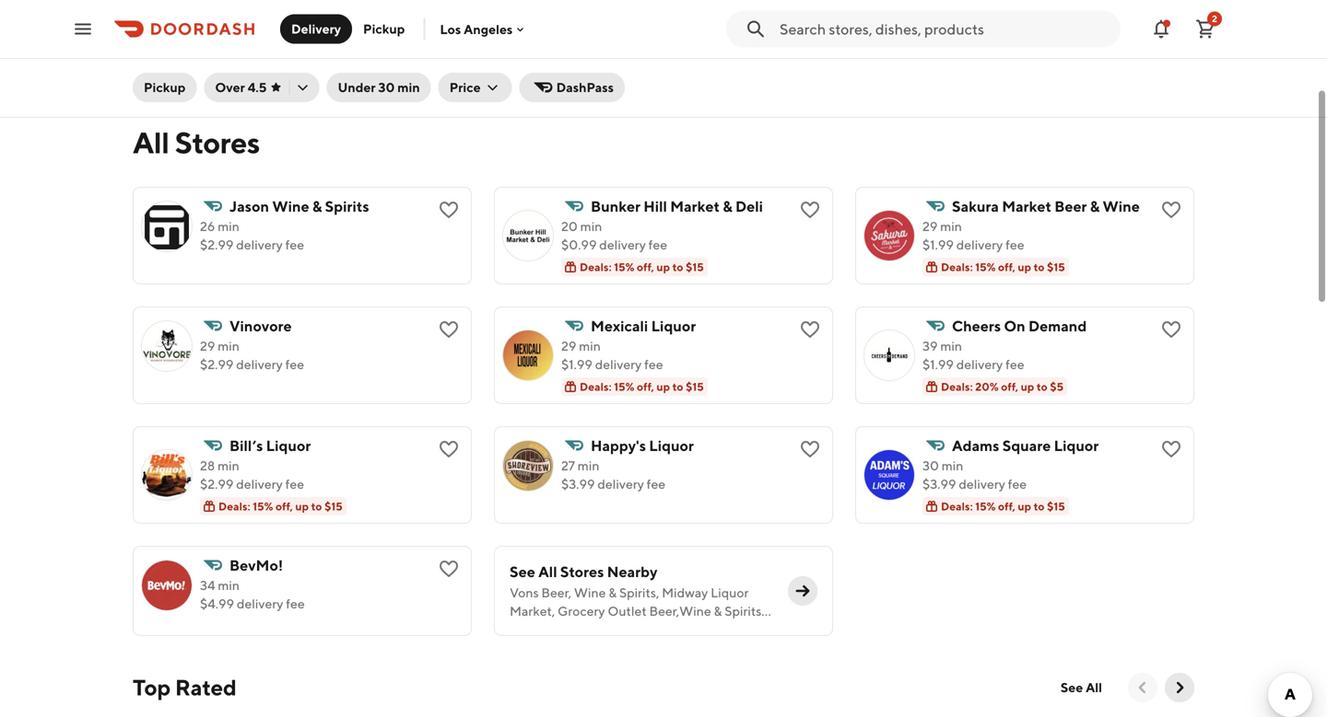Task type: describe. For each thing, give the bounding box(es) containing it.
2 button
[[1187, 11, 1224, 47]]

deals: for adams square liquor
[[941, 500, 973, 513]]

notification bell image
[[1150, 18, 1172, 40]]

delivery for bevmo!
[[237, 597, 283, 612]]

order
[[704, 41, 740, 56]]

happy's liquor
[[591, 437, 694, 455]]

bevmo!
[[229, 557, 283, 575]]

adams square liquor
[[952, 437, 1099, 455]]

off, for adams
[[998, 500, 1016, 513]]

15% for bill's
[[253, 500, 273, 513]]

​​must be 21+. drink responsibly.terms apply
[[693, 6, 941, 21]]

delivery for bunker hill market & deli
[[599, 237, 646, 253]]

15% for adams
[[975, 500, 996, 513]]

off, for bill's
[[276, 500, 293, 513]]

0 vertical spatial all
[[133, 125, 169, 160]]

min inside button
[[397, 80, 420, 95]]

deals: for sakura market beer & wine
[[941, 261, 973, 274]]

$1.99 for sakura market beer & wine
[[923, 237, 954, 253]]

mexicali
[[591, 318, 648, 335]]

$0.99
[[561, 237, 597, 253]]

$15 for bunker hill market & deli
[[686, 261, 704, 274]]

$2.99 for vinovore
[[200, 357, 234, 372]]

20
[[561, 219, 578, 234]]

liquor for bill's liquor
[[266, 437, 311, 455]]

over 4.5
[[215, 80, 267, 95]]

0 horizontal spatial pickup button
[[133, 73, 197, 102]]

4.5
[[248, 80, 267, 95]]

delivery for adams square liquor
[[959, 477, 1005, 492]]

under
[[338, 80, 376, 95]]

27
[[561, 459, 575, 474]]

sakura
[[952, 198, 999, 215]]

min for cheers
[[940, 339, 962, 354]]

28
[[200, 459, 215, 474]]

min for happy's
[[578, 459, 600, 474]]

up for sakura
[[1018, 261, 1031, 274]]

vinovore
[[229, 318, 292, 335]]

bill's liquor
[[229, 437, 311, 455]]

click to add this store to your saved list image for happy's liquor
[[799, 439, 821, 461]]

over
[[215, 80, 245, 95]]

click to add this store to your saved list image for bunker hill market & deli
[[799, 199, 821, 221]]

delivery
[[291, 21, 341, 36]]

min for sakura
[[940, 219, 962, 234]]

see all
[[1061, 681, 1102, 696]]

over 4.5 button
[[204, 73, 319, 102]]

off, for cheers
[[1001, 381, 1019, 394]]

​​must
[[693, 6, 723, 21]]

to for adams
[[1034, 500, 1045, 513]]

shop now button
[[155, 49, 239, 78]]

deals: for cheers on demand
[[941, 381, 973, 394]]

39 min $1.99 delivery fee
[[923, 339, 1024, 372]]

29 min $1.99 delivery fee for mexicali liquor
[[561, 339, 663, 372]]

shop now
[[166, 56, 228, 71]]

click to add this store to your saved list image for bill's liquor
[[438, 439, 460, 461]]

min for mexicali
[[579, 339, 601, 354]]

$15 for adams square liquor
[[1047, 500, 1065, 513]]

29 for vinovore
[[200, 339, 215, 354]]

click to add this store to your saved list image for jason wine & spirits
[[438, 199, 460, 221]]

fee for bill's liquor
[[285, 477, 304, 492]]

delivery for sakura market beer & wine
[[956, 237, 1003, 253]]

see for see all stores nearby
[[510, 564, 535, 581]]

fee for cheers on demand
[[1006, 357, 1024, 372]]

click to add this store to your saved list image for sakura market beer & wine
[[1160, 199, 1183, 221]]

liquor for mexicali liquor
[[651, 318, 696, 335]]

bunker hill market & deli
[[591, 198, 763, 215]]

1 & from the left
[[312, 198, 322, 215]]

$15 for sakura market beer & wine
[[1047, 261, 1065, 274]]

jason
[[229, 198, 269, 215]]

up for cheers
[[1021, 381, 1034, 394]]

all for see all stores nearby
[[538, 564, 557, 581]]

top rated link
[[133, 674, 237, 703]]

now
[[743, 41, 768, 56]]

& for bunker hill market & deli
[[723, 198, 732, 215]]

bill's
[[229, 437, 263, 455]]

all stores
[[133, 125, 260, 160]]

min for jason
[[218, 219, 240, 234]]

delivery for bill's liquor
[[236, 477, 283, 492]]

15% for sakura
[[975, 261, 996, 274]]

to for sakura
[[1034, 261, 1045, 274]]

2 wine from the left
[[1103, 198, 1140, 215]]

fee for happy's liquor
[[647, 477, 666, 492]]

0 vertical spatial pickup
[[363, 21, 405, 36]]

deals: 15% off, up to $15 for bill's
[[218, 500, 343, 513]]

delivery button
[[280, 14, 352, 44]]

off, for mexicali
[[637, 381, 654, 394]]

39
[[923, 339, 938, 354]]

liquor for happy's liquor
[[649, 437, 694, 455]]

$1.99 for cheers on demand
[[923, 357, 954, 372]]

responsibly.terms
[[802, 6, 906, 21]]

now
[[200, 56, 228, 71]]

nearby
[[607, 564, 658, 581]]

shop now link
[[133, 0, 656, 91]]

demand
[[1029, 318, 1087, 335]]

1 wine from the left
[[272, 198, 309, 215]]

hill
[[644, 198, 667, 215]]

deals: 20% off, up to $5
[[941, 381, 1064, 394]]

26
[[200, 219, 215, 234]]

28 min $2.99 delivery fee
[[200, 459, 304, 492]]

1 click to add this store to your saved list image from the left
[[438, 319, 460, 341]]

to for mexicali
[[673, 381, 683, 394]]

happy's
[[591, 437, 646, 455]]

34 min $4.99 delivery fee
[[200, 578, 305, 612]]

price button
[[438, 73, 512, 102]]

fee for sakura market beer & wine
[[1006, 237, 1024, 253]]

jason wine & spirits
[[229, 198, 369, 215]]

$5
[[1050, 381, 1064, 394]]

min for adams
[[942, 459, 964, 474]]

liquor right square
[[1054, 437, 1099, 455]]

$1.99 for mexicali liquor
[[561, 357, 593, 372]]

mexicali liquor
[[591, 318, 696, 335]]

delivery for happy's liquor
[[598, 477, 644, 492]]

to for bill's
[[311, 500, 322, 513]]

delivery for vinovore
[[236, 357, 283, 372]]

deli
[[735, 198, 763, 215]]

drink
[[768, 6, 800, 21]]

fee for bunker hill market & deli
[[649, 237, 667, 253]]

delivery for cheers on demand
[[956, 357, 1003, 372]]

adams
[[952, 437, 1000, 455]]

dashpass button
[[519, 73, 625, 102]]

click to add this store to your saved list image for bevmo!
[[438, 559, 460, 581]]

deals: 15% off, up to $15 for bunker
[[580, 261, 704, 274]]

$4.99
[[200, 597, 234, 612]]

top
[[133, 675, 171, 701]]

Store search: begin typing to search for stores available on DoorDash text field
[[780, 19, 1110, 39]]

1 horizontal spatial stores
[[560, 564, 604, 581]]

under 30 min button
[[327, 73, 431, 102]]

see all link
[[1050, 674, 1113, 703]]

$3.99 for adams square liquor
[[923, 477, 956, 492]]

be
[[726, 6, 741, 21]]



Task type: vqa. For each thing, say whether or not it's contained in the screenshot.


Task type: locate. For each thing, give the bounding box(es) containing it.
1 vertical spatial 30
[[923, 459, 939, 474]]

delivery down vinovore
[[236, 357, 283, 372]]

fee for bevmo!
[[286, 597, 305, 612]]

29 min $1.99 delivery fee for sakura market beer & wine
[[923, 219, 1024, 253]]

$3.99 inside 27 min $3.99 delivery fee
[[561, 477, 595, 492]]

off, up happy's liquor
[[637, 381, 654, 394]]

click to add this store to your saved list image
[[438, 199, 460, 221], [799, 199, 821, 221], [1160, 199, 1183, 221], [438, 439, 460, 461], [799, 439, 821, 461], [1160, 439, 1183, 461], [438, 559, 460, 581]]

& left deli
[[723, 198, 732, 215]]

$2.99 down 28
[[200, 477, 234, 492]]

min for bill's
[[218, 459, 239, 474]]

delivery inside 30 min $3.99 delivery fee
[[959, 477, 1005, 492]]

stores down over
[[175, 125, 260, 160]]

2 vertical spatial all
[[1086, 681, 1102, 696]]

off, right 20%
[[1001, 381, 1019, 394]]

fee for mexicali liquor
[[644, 357, 663, 372]]

30 inside button
[[378, 80, 395, 95]]

up up cheers on demand
[[1018, 261, 1031, 274]]

$1.99 down sakura
[[923, 237, 954, 253]]

$1.99 inside '39 min $1.99 delivery fee'
[[923, 357, 954, 372]]

cheers on demand
[[952, 318, 1087, 335]]

delivery inside 34 min $4.99 delivery fee
[[237, 597, 283, 612]]

$2.99 inside 26 min $2.99 delivery fee
[[200, 237, 234, 253]]

pickup down shop
[[144, 80, 186, 95]]

spirits
[[325, 198, 369, 215]]

$2.99 inside "29 min $2.99 delivery fee"
[[200, 357, 234, 372]]

open menu image
[[72, 18, 94, 40]]

27 min $3.99 delivery fee
[[561, 459, 666, 492]]

2 horizontal spatial 29
[[923, 219, 938, 234]]

fee inside 27 min $3.99 delivery fee
[[647, 477, 666, 492]]

delivery down happy's
[[598, 477, 644, 492]]

min right 20
[[580, 219, 602, 234]]

fee inside 26 min $2.99 delivery fee
[[285, 237, 304, 253]]

0 vertical spatial $2.99
[[200, 237, 234, 253]]

$2.99
[[200, 237, 234, 253], [200, 357, 234, 372], [200, 477, 234, 492]]

29 min $1.99 delivery fee
[[923, 219, 1024, 253], [561, 339, 663, 372]]

up down 28 min $2.99 delivery fee
[[295, 500, 309, 513]]

see for see all
[[1061, 681, 1083, 696]]

2 & from the left
[[723, 198, 732, 215]]

delivery for mexicali liquor
[[595, 357, 642, 372]]

min right 39
[[940, 339, 962, 354]]

delivery down bunker
[[599, 237, 646, 253]]

0 horizontal spatial wine
[[272, 198, 309, 215]]

delivery for jason wine & spirits
[[236, 237, 283, 253]]

2 market from the left
[[1002, 198, 1052, 215]]

21+.
[[743, 6, 765, 21]]

1 horizontal spatial pickup button
[[352, 14, 416, 44]]

0 horizontal spatial $3.99
[[561, 477, 595, 492]]

up down 20 min $0.99 delivery fee
[[657, 261, 670, 274]]

sakura market beer & wine
[[952, 198, 1140, 215]]

liquor right bill's
[[266, 437, 311, 455]]

off, for bunker
[[637, 261, 654, 274]]

$2.99 for jason wine & spirits
[[200, 237, 234, 253]]

20%
[[975, 381, 999, 394]]

see all image
[[794, 583, 812, 601]]

delivery
[[236, 237, 283, 253], [599, 237, 646, 253], [956, 237, 1003, 253], [236, 357, 283, 372], [595, 357, 642, 372], [956, 357, 1003, 372], [236, 477, 283, 492], [598, 477, 644, 492], [959, 477, 1005, 492], [237, 597, 283, 612]]

0 horizontal spatial stores
[[175, 125, 260, 160]]

off, down 28 min $2.99 delivery fee
[[276, 500, 293, 513]]

min inside 28 min $2.99 delivery fee
[[218, 459, 239, 474]]

deals: 15% off, up to $15 down 28 min $2.99 delivery fee
[[218, 500, 343, 513]]

delivery inside 28 min $2.99 delivery fee
[[236, 477, 283, 492]]

see all stores nearby
[[510, 564, 658, 581]]

up up happy's liquor
[[657, 381, 670, 394]]

fee inside 20 min $0.99 delivery fee
[[649, 237, 667, 253]]

price
[[449, 80, 481, 95]]

0 horizontal spatial 29
[[200, 339, 215, 354]]

market
[[670, 198, 720, 215], [1002, 198, 1052, 215]]

1 horizontal spatial all
[[538, 564, 557, 581]]

min right 27
[[578, 459, 600, 474]]

pickup
[[363, 21, 405, 36], [144, 80, 186, 95]]

0 horizontal spatial &
[[312, 198, 322, 215]]

min inside "29 min $2.99 delivery fee"
[[218, 339, 240, 354]]

0 horizontal spatial click to add this store to your saved list image
[[438, 319, 460, 341]]

fee down the sakura market beer & wine
[[1006, 237, 1024, 253]]

min inside 34 min $4.99 delivery fee
[[218, 578, 240, 594]]

square
[[1003, 437, 1051, 455]]

fee for vinovore
[[285, 357, 304, 372]]

1 horizontal spatial $3.99
[[923, 477, 956, 492]]

apply
[[909, 6, 941, 21]]

15% for bunker
[[614, 261, 635, 274]]

next button of carousel image
[[1171, 679, 1189, 698]]

0 horizontal spatial see
[[510, 564, 535, 581]]

order now
[[704, 41, 768, 56]]

to
[[673, 261, 683, 274], [1034, 261, 1045, 274], [673, 381, 683, 394], [1037, 381, 1048, 394], [311, 500, 322, 513], [1034, 500, 1045, 513]]

under 30 min
[[338, 80, 420, 95]]

up for mexicali
[[657, 381, 670, 394]]

delivery inside '39 min $1.99 delivery fee'
[[956, 357, 1003, 372]]

los angeles
[[440, 21, 513, 37]]

2 $2.99 from the top
[[200, 357, 234, 372]]

1 items, open order cart image
[[1194, 18, 1217, 40]]

deals: down 28 min $2.99 delivery fee
[[218, 500, 250, 513]]

to for bunker
[[673, 261, 683, 274]]

up
[[657, 261, 670, 274], [1018, 261, 1031, 274], [657, 381, 670, 394], [1021, 381, 1034, 394], [295, 500, 309, 513], [1018, 500, 1031, 513]]

stores left nearby
[[560, 564, 604, 581]]

$1.99 down 39
[[923, 357, 954, 372]]

min inside '39 min $1.99 delivery fee'
[[940, 339, 962, 354]]

min inside 30 min $3.99 delivery fee
[[942, 459, 964, 474]]

$15
[[686, 261, 704, 274], [1047, 261, 1065, 274], [686, 381, 704, 394], [325, 500, 343, 513], [1047, 500, 1065, 513]]

delivery inside 20 min $0.99 delivery fee
[[599, 237, 646, 253]]

30
[[378, 80, 395, 95], [923, 459, 939, 474]]

to for cheers
[[1037, 381, 1048, 394]]

cheers
[[952, 318, 1001, 335]]

fee down the bill's liquor
[[285, 477, 304, 492]]

fee down vinovore
[[285, 357, 304, 372]]

up for bunker
[[657, 261, 670, 274]]

deals: 15% off, up to $15 down 20 min $0.99 delivery fee
[[580, 261, 704, 274]]

20 min $0.99 delivery fee
[[561, 219, 667, 253]]

1 horizontal spatial market
[[1002, 198, 1052, 215]]

1 vertical spatial $2.99
[[200, 357, 234, 372]]

3 & from the left
[[1090, 198, 1100, 215]]

1 vertical spatial all
[[538, 564, 557, 581]]

fee inside "29 min $2.99 delivery fee"
[[285, 357, 304, 372]]

1 vertical spatial 29 min $1.99 delivery fee
[[561, 339, 663, 372]]

deals:
[[580, 261, 612, 274], [941, 261, 973, 274], [580, 381, 612, 394], [941, 381, 973, 394], [218, 500, 250, 513], [941, 500, 973, 513]]

fee down hill
[[649, 237, 667, 253]]

pickup button down shop
[[133, 73, 197, 102]]

15% down 20 min $0.99 delivery fee
[[614, 261, 635, 274]]

liquor
[[651, 318, 696, 335], [266, 437, 311, 455], [649, 437, 694, 455], [1054, 437, 1099, 455]]

all
[[133, 125, 169, 160], [538, 564, 557, 581], [1086, 681, 1102, 696]]

2
[[1212, 13, 1217, 24]]

min down vinovore
[[218, 339, 240, 354]]

delivery inside 26 min $2.99 delivery fee
[[236, 237, 283, 253]]

min for bunker
[[580, 219, 602, 234]]

wine
[[272, 198, 309, 215], [1103, 198, 1140, 215]]

1 horizontal spatial wine
[[1103, 198, 1140, 215]]

min right the under
[[397, 80, 420, 95]]

pickup up under 30 min
[[363, 21, 405, 36]]

fee down the jason wine & spirits
[[285, 237, 304, 253]]

see
[[510, 564, 535, 581], [1061, 681, 1083, 696]]

29 for mexicali liquor
[[561, 339, 576, 354]]

1 $2.99 from the top
[[200, 237, 234, 253]]

deals: 15% off, up to $15
[[580, 261, 704, 274], [941, 261, 1065, 274], [580, 381, 704, 394], [218, 500, 343, 513], [941, 500, 1065, 513]]

$3.99
[[561, 477, 595, 492], [923, 477, 956, 492]]

& left the spirits
[[312, 198, 322, 215]]

min right 28
[[218, 459, 239, 474]]

min right 34
[[218, 578, 240, 594]]

& right beer
[[1090, 198, 1100, 215]]

0 horizontal spatial all
[[133, 125, 169, 160]]

$2.99 down vinovore
[[200, 357, 234, 372]]

0 vertical spatial pickup button
[[352, 14, 416, 44]]

&
[[312, 198, 322, 215], [723, 198, 732, 215], [1090, 198, 1100, 215]]

30 inside 30 min $3.99 delivery fee
[[923, 459, 939, 474]]

deals: 15% off, up to $15 down 30 min $3.99 delivery fee
[[941, 500, 1065, 513]]

34
[[200, 578, 215, 594]]

0 vertical spatial 30
[[378, 80, 395, 95]]

up for adams
[[1018, 500, 1031, 513]]

1 horizontal spatial 29 min $1.99 delivery fee
[[923, 219, 1024, 253]]

click to add this store to your saved list image
[[438, 319, 460, 341], [799, 319, 821, 341], [1160, 319, 1183, 341]]

shop
[[166, 56, 197, 71]]

order now button
[[693, 34, 779, 64]]

15% for mexicali
[[614, 381, 635, 394]]

off, down 20 min $0.99 delivery fee
[[637, 261, 654, 274]]

29 min $1.99 delivery fee down sakura
[[923, 219, 1024, 253]]

rated
[[175, 675, 237, 701]]

min down the adams
[[942, 459, 964, 474]]

fee for jason wine & spirits
[[285, 237, 304, 253]]

off,
[[637, 261, 654, 274], [998, 261, 1016, 274], [637, 381, 654, 394], [1001, 381, 1019, 394], [276, 500, 293, 513], [998, 500, 1016, 513]]

up for bill's
[[295, 500, 309, 513]]

stores
[[175, 125, 260, 160], [560, 564, 604, 581]]

on
[[1004, 318, 1026, 335]]

1 vertical spatial stores
[[560, 564, 604, 581]]

15% down 30 min $3.99 delivery fee
[[975, 500, 996, 513]]

deals: 15% off, up to $15 for mexicali
[[580, 381, 704, 394]]

deals: left 20%
[[941, 381, 973, 394]]

market left beer
[[1002, 198, 1052, 215]]

up down 30 min $3.99 delivery fee
[[1018, 500, 1031, 513]]

fee down happy's liquor
[[647, 477, 666, 492]]

fee right $4.99 at the bottom of the page
[[286, 597, 305, 612]]

2 $3.99 from the left
[[923, 477, 956, 492]]

$1.99 down mexicali
[[561, 357, 593, 372]]

min inside 27 min $3.99 delivery fee
[[578, 459, 600, 474]]

bunker
[[591, 198, 641, 215]]

delivery down bevmo!
[[237, 597, 283, 612]]

fee inside 30 min $3.99 delivery fee
[[1008, 477, 1027, 492]]

min inside 20 min $0.99 delivery fee
[[580, 219, 602, 234]]

3 $2.99 from the top
[[200, 477, 234, 492]]

1 horizontal spatial 29
[[561, 339, 576, 354]]

delivery down mexicali
[[595, 357, 642, 372]]

15%
[[614, 261, 635, 274], [975, 261, 996, 274], [614, 381, 635, 394], [253, 500, 273, 513], [975, 500, 996, 513]]

delivery inside "29 min $2.99 delivery fee"
[[236, 357, 283, 372]]

delivery down the bill's liquor
[[236, 477, 283, 492]]

26 min $2.99 delivery fee
[[200, 219, 304, 253]]

wine right beer
[[1103, 198, 1140, 215]]

$3.99 inside 30 min $3.99 delivery fee
[[923, 477, 956, 492]]

2 horizontal spatial &
[[1090, 198, 1100, 215]]

min
[[397, 80, 420, 95], [218, 219, 240, 234], [580, 219, 602, 234], [940, 219, 962, 234], [218, 339, 240, 354], [579, 339, 601, 354], [940, 339, 962, 354], [218, 459, 239, 474], [578, 459, 600, 474], [942, 459, 964, 474], [218, 578, 240, 594]]

fee down mexicali liquor
[[644, 357, 663, 372]]

30 min $3.99 delivery fee
[[923, 459, 1027, 492]]

fee down adams square liquor
[[1008, 477, 1027, 492]]

0 vertical spatial stores
[[175, 125, 260, 160]]

fee inside '39 min $1.99 delivery fee'
[[1006, 357, 1024, 372]]

0 vertical spatial 29 min $1.99 delivery fee
[[923, 219, 1024, 253]]

deals: 15% off, up to $15 for sakura
[[941, 261, 1065, 274]]

0 horizontal spatial 30
[[378, 80, 395, 95]]

pickup button up under 30 min
[[352, 14, 416, 44]]

1 vertical spatial pickup
[[144, 80, 186, 95]]

$3.99 for happy's liquor
[[561, 477, 595, 492]]

min inside 26 min $2.99 delivery fee
[[218, 219, 240, 234]]

1 vertical spatial see
[[1061, 681, 1083, 696]]

los angeles button
[[440, 21, 527, 37]]

$2.99 inside 28 min $2.99 delivery fee
[[200, 477, 234, 492]]

1 horizontal spatial 30
[[923, 459, 939, 474]]

29 min $1.99 delivery fee down mexicali
[[561, 339, 663, 372]]

$3.99 down the adams
[[923, 477, 956, 492]]

0 horizontal spatial 29 min $1.99 delivery fee
[[561, 339, 663, 372]]

delivery up 20%
[[956, 357, 1003, 372]]

3 click to add this store to your saved list image from the left
[[1160, 319, 1183, 341]]

beer
[[1055, 198, 1087, 215]]

liquor right happy's
[[649, 437, 694, 455]]

fee inside 28 min $2.99 delivery fee
[[285, 477, 304, 492]]

$15 for bill's liquor
[[325, 500, 343, 513]]

$2.99 down 26
[[200, 237, 234, 253]]

deals: up happy's
[[580, 381, 612, 394]]

1 $3.99 from the left
[[561, 477, 595, 492]]

deals: for bill's liquor
[[218, 500, 250, 513]]

liquor right mexicali
[[651, 318, 696, 335]]

deals: down 30 min $3.99 delivery fee
[[941, 500, 973, 513]]

2 horizontal spatial click to add this store to your saved list image
[[1160, 319, 1183, 341]]

top rated
[[133, 675, 237, 701]]

29 inside "29 min $2.99 delivery fee"
[[200, 339, 215, 354]]

angeles
[[464, 21, 513, 37]]

min down sakura
[[940, 219, 962, 234]]

fee up deals: 20% off, up to $5
[[1006, 357, 1024, 372]]

1 horizontal spatial &
[[723, 198, 732, 215]]

up left $5 on the right bottom of page
[[1021, 381, 1034, 394]]

$15 for mexicali liquor
[[686, 381, 704, 394]]

min down mexicali
[[579, 339, 601, 354]]

los
[[440, 21, 461, 37]]

all left previous button of carousel icon
[[1086, 681, 1102, 696]]

$2.99 for bill's liquor
[[200, 477, 234, 492]]

deals: 15% off, up to $15 up on
[[941, 261, 1065, 274]]

1 horizontal spatial pickup
[[363, 21, 405, 36]]

deals: down $0.99
[[580, 261, 612, 274]]

15% down 28 min $2.99 delivery fee
[[253, 500, 273, 513]]

market right hill
[[670, 198, 720, 215]]

0 horizontal spatial market
[[670, 198, 720, 215]]

1 horizontal spatial click to add this store to your saved list image
[[799, 319, 821, 341]]

previous button of carousel image
[[1134, 679, 1152, 698]]

1 market from the left
[[670, 198, 720, 215]]

2 click to add this store to your saved list image from the left
[[799, 319, 821, 341]]

min right 26
[[218, 219, 240, 234]]

all left nearby
[[538, 564, 557, 581]]

2 horizontal spatial all
[[1086, 681, 1102, 696]]

off, up on
[[998, 261, 1016, 274]]

fee for adams square liquor
[[1008, 477, 1027, 492]]

off, down 30 min $3.99 delivery fee
[[998, 500, 1016, 513]]

deals: 15% off, up to $15 for adams
[[941, 500, 1065, 513]]

wine right jason
[[272, 198, 309, 215]]

deals: for bunker hill market & deli
[[580, 261, 612, 274]]

all for see all
[[1086, 681, 1102, 696]]

1 vertical spatial pickup button
[[133, 73, 197, 102]]

0 horizontal spatial pickup
[[144, 80, 186, 95]]

2 vertical spatial $2.99
[[200, 477, 234, 492]]

click to add this store to your saved list image for cheers
[[1160, 319, 1183, 341]]

delivery inside 27 min $3.99 delivery fee
[[598, 477, 644, 492]]

delivery down sakura
[[956, 237, 1003, 253]]

15% up the cheers
[[975, 261, 996, 274]]

1 horizontal spatial see
[[1061, 681, 1083, 696]]

dashpass
[[556, 80, 614, 95]]

fee
[[285, 237, 304, 253], [649, 237, 667, 253], [1006, 237, 1024, 253], [285, 357, 304, 372], [644, 357, 663, 372], [1006, 357, 1024, 372], [285, 477, 304, 492], [647, 477, 666, 492], [1008, 477, 1027, 492], [286, 597, 305, 612]]

deals: up the cheers
[[941, 261, 973, 274]]

click to add this store to your saved list image for mexicali
[[799, 319, 821, 341]]

0 vertical spatial see
[[510, 564, 535, 581]]

off, for sakura
[[998, 261, 1016, 274]]

pickup button
[[352, 14, 416, 44], [133, 73, 197, 102]]

deals: for mexicali liquor
[[580, 381, 612, 394]]

$1.99
[[923, 237, 954, 253], [561, 357, 593, 372], [923, 357, 954, 372]]

29 for sakura market beer & wine
[[923, 219, 938, 234]]

delivery down jason
[[236, 237, 283, 253]]

click to add this store to your saved list image for adams square liquor
[[1160, 439, 1183, 461]]

deals: 15% off, up to $15 up happy's liquor
[[580, 381, 704, 394]]

29 min $2.99 delivery fee
[[200, 339, 304, 372]]

& for sakura market beer & wine
[[1090, 198, 1100, 215]]

15% up happy's
[[614, 381, 635, 394]]

delivery down the adams
[[959, 477, 1005, 492]]

fee inside 34 min $4.99 delivery fee
[[286, 597, 305, 612]]

all down shop
[[133, 125, 169, 160]]

$3.99 down 27
[[561, 477, 595, 492]]



